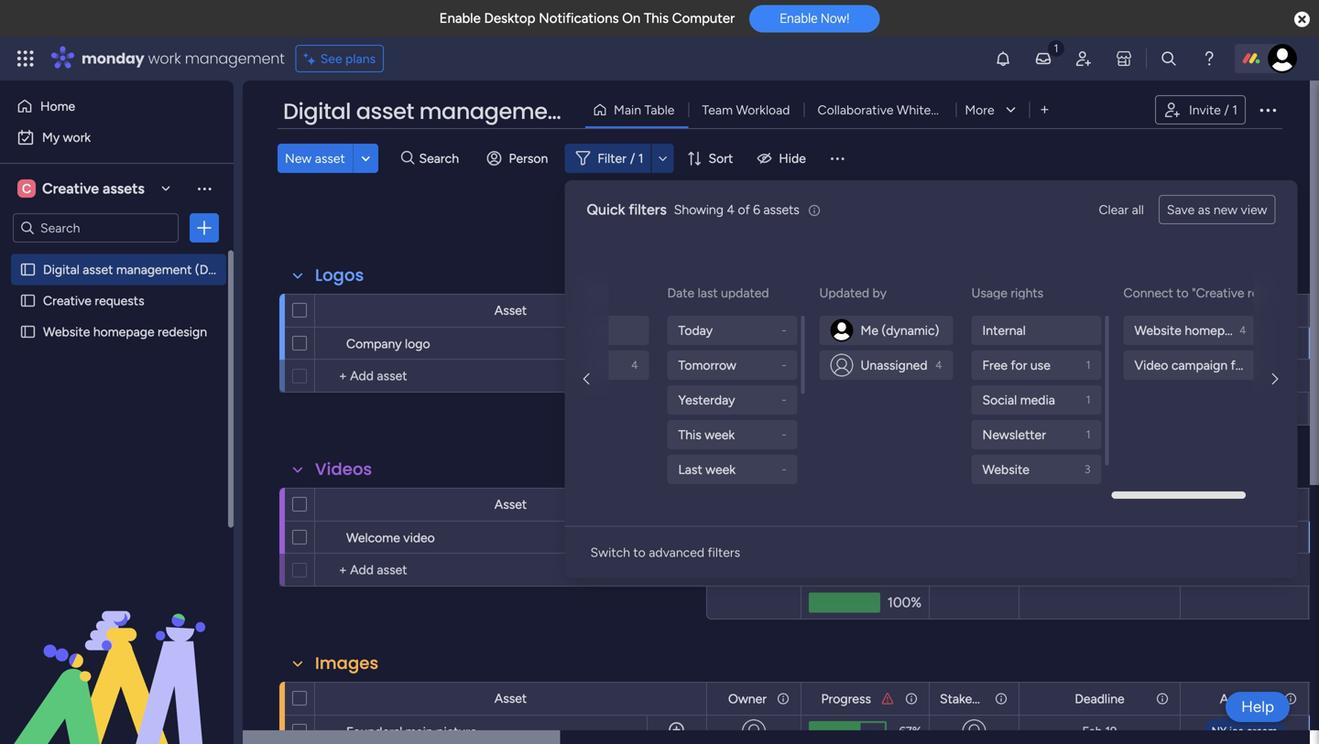 Task type: vqa. For each thing, say whether or not it's contained in the screenshot.


Task type: locate. For each thing, give the bounding box(es) containing it.
last
[[678, 462, 702, 478]]

0 vertical spatial digital asset management (dam)
[[283, 96, 644, 127]]

stakehoders
[[940, 303, 1012, 319], [940, 692, 1012, 707]]

- right this week
[[782, 428, 786, 442]]

digital asset management (dam) inside digital asset management (dam) field
[[283, 96, 644, 127]]

/ inside button
[[1224, 102, 1229, 118]]

stakehoders for second stakehoders field
[[940, 692, 1012, 707]]

0 vertical spatial progress field
[[817, 301, 876, 321]]

1 right media on the right bottom of page
[[1086, 393, 1091, 407]]

management inside "list box"
[[116, 262, 192, 278]]

1 vertical spatial digital asset management (dam)
[[43, 262, 232, 278]]

digital inside "list box"
[[43, 262, 80, 278]]

2 deadline from the top
[[1075, 497, 1125, 513]]

1 vertical spatial ny ice cream
[[1212, 725, 1277, 738]]

option
[[0, 253, 234, 257]]

0 horizontal spatial new
[[1214, 202, 1238, 218]]

deadline for third the deadline "field" from the top
[[1075, 692, 1125, 707]]

asset for logos
[[494, 303, 527, 318]]

ny ice cream
[[1212, 337, 1277, 350], [1212, 725, 1277, 738]]

new left the 'gym'
[[1251, 358, 1275, 373]]

1 horizontal spatial this
[[678, 427, 702, 443]]

stakehoders right there's a configuration issue.
select which status columns will affect the progress calculation image
[[940, 692, 1012, 707]]

(dam)
[[574, 96, 644, 127], [195, 262, 232, 278]]

v2 search image
[[401, 148, 415, 169]]

ice
[[1230, 337, 1244, 350], [1230, 725, 1244, 738]]

3 account field from the top
[[1215, 689, 1274, 710]]

2 account field from the top
[[1215, 495, 1274, 515]]

2 - from the top
[[782, 359, 786, 372]]

0 vertical spatial week
[[705, 427, 735, 443]]

0 horizontal spatial filters
[[629, 201, 667, 218]]

management
[[185, 48, 285, 69], [419, 96, 569, 127], [116, 262, 192, 278]]

dapulse close image
[[1295, 11, 1310, 29]]

progress down the updated
[[821, 303, 871, 319]]

2 vertical spatial asset
[[83, 262, 113, 278]]

update feed image
[[1034, 49, 1053, 68]]

2 ice from the top
[[1230, 725, 1244, 738]]

1 vertical spatial (dam)
[[195, 262, 232, 278]]

1 vertical spatial feb 19
[[1083, 725, 1117, 739]]

1 - from the top
[[782, 324, 786, 337]]

for right the campaign at the right
[[1231, 358, 1247, 373]]

3 deadline field from the top
[[1070, 689, 1129, 710]]

4 left of
[[727, 202, 735, 218]]

1 vertical spatial week
[[706, 462, 736, 478]]

new right as
[[1214, 202, 1238, 218]]

Owner field
[[724, 301, 771, 321], [724, 689, 771, 710]]

notifications image
[[994, 49, 1012, 68]]

asset right new
[[315, 151, 345, 166]]

yesterday
[[678, 393, 735, 408]]

2 vertical spatial deadline field
[[1070, 689, 1129, 710]]

1 horizontal spatial to
[[1177, 285, 1189, 301]]

website homepage redesign down requests
[[43, 324, 207, 340]]

2 vertical spatial deadline
[[1075, 692, 1125, 707]]

0 horizontal spatial website
[[43, 324, 90, 340]]

asset up creative requests
[[83, 262, 113, 278]]

1 deadline from the top
[[1075, 303, 1125, 319]]

2 19 from the top
[[1105, 725, 1117, 739]]

0 vertical spatial stakehoders field
[[935, 301, 1012, 321]]

1 horizontal spatial enable
[[780, 11, 818, 26]]

/ right invite
[[1224, 102, 1229, 118]]

website down creative requests
[[43, 324, 90, 340]]

feb 19
[[1083, 336, 1117, 351], [1083, 725, 1117, 739]]

1 vertical spatial owner field
[[724, 689, 771, 710]]

2 horizontal spatial website
[[1135, 323, 1182, 339]]

2 vertical spatial account field
[[1215, 689, 1274, 710]]

2 asset from the top
[[494, 497, 527, 513]]

owner
[[728, 303, 767, 319], [728, 692, 767, 707]]

- right last week
[[782, 463, 786, 476]]

4 inside the final version link group
[[631, 359, 638, 372]]

2 account from the top
[[1220, 497, 1269, 513]]

social media
[[983, 393, 1055, 408]]

this
[[644, 10, 669, 27], [678, 427, 702, 443]]

asset up 'angle down' icon
[[356, 96, 414, 127]]

work right my
[[63, 130, 91, 145]]

monday marketplace image
[[1115, 49, 1133, 68]]

0 horizontal spatial homepage
[[93, 324, 154, 340]]

1 cream from the top
[[1247, 337, 1277, 350]]

website homepage redesign inside connect to "creative requests" board group
[[1135, 323, 1299, 339]]

2 progress from the top
[[821, 692, 871, 707]]

enable left 'now!'
[[780, 11, 818, 26]]

cream up video campaign for new gym loc
[[1247, 337, 1277, 350]]

1 vertical spatial ny
[[1212, 725, 1227, 738]]

creative inside workspace selection element
[[42, 180, 99, 197]]

0 horizontal spatial to
[[633, 545, 646, 561]]

usage rights
[[972, 285, 1044, 301]]

creative left requests
[[43, 293, 92, 309]]

new inside button
[[1214, 202, 1238, 218]]

use
[[1031, 358, 1051, 373]]

1 vertical spatial progress
[[821, 692, 871, 707]]

new asset button
[[278, 144, 353, 173]]

team workload button
[[688, 95, 804, 125]]

3 deadline from the top
[[1075, 692, 1125, 707]]

2 progress field from the top
[[817, 689, 876, 710]]

blank
[[526, 358, 557, 373]]

0 vertical spatial owner
[[728, 303, 767, 319]]

0 vertical spatial 19
[[1105, 336, 1117, 351]]

3 - from the top
[[782, 393, 786, 407]]

invite
[[1189, 102, 1221, 118]]

- for today
[[782, 324, 786, 337]]

4 left 1 button
[[631, 359, 638, 372]]

there's a configuration issue.
select which status columns will affect the progress calculation image
[[880, 692, 895, 707]]

collaborative
[[818, 102, 894, 118]]

0 vertical spatial ice
[[1230, 337, 1244, 350]]

2 cream from the top
[[1247, 725, 1277, 738]]

to for switch
[[633, 545, 646, 561]]

cream down the help "button" on the bottom right of the page
[[1247, 725, 1277, 738]]

column information image
[[994, 304, 1009, 318], [1155, 304, 1170, 318], [1283, 304, 1298, 318], [1155, 498, 1170, 513], [1283, 498, 1298, 513], [1155, 692, 1170, 707]]

filters
[[629, 201, 667, 218], [708, 545, 740, 561]]

1 ny ice cream from the top
[[1212, 337, 1277, 350]]

to inside switch to advanced filters button
[[633, 545, 646, 561]]

1 horizontal spatial assets
[[764, 202, 800, 218]]

1 asset from the top
[[494, 303, 527, 318]]

progress for progress field for there's a configuration issue.
select which status columns will affect the progress calculation image
[[821, 692, 871, 707]]

1 horizontal spatial new
[[1251, 358, 1275, 373]]

0 horizontal spatial website homepage redesign
[[43, 324, 207, 340]]

progress field up me
[[817, 301, 876, 321]]

showing
[[674, 202, 724, 218]]

work for my
[[63, 130, 91, 145]]

homepage
[[1185, 323, 1246, 339], [93, 324, 154, 340]]

filter
[[598, 151, 627, 166]]

1 vertical spatial public board image
[[19, 323, 37, 341]]

asset for images
[[494, 691, 527, 707]]

2 horizontal spatial asset
[[356, 96, 414, 127]]

1 vertical spatial cream
[[1247, 725, 1277, 738]]

1 horizontal spatial digital asset management (dam)
[[283, 96, 644, 127]]

1 vertical spatial 19
[[1105, 725, 1117, 739]]

- for last week
[[782, 463, 786, 476]]

1 horizontal spatial digital
[[283, 96, 351, 127]]

1 public board image from the top
[[19, 292, 37, 310]]

assets
[[103, 180, 145, 197], [764, 202, 800, 218]]

digital asset management (dam) up requests
[[43, 262, 232, 278]]

asset
[[356, 96, 414, 127], [315, 151, 345, 166], [83, 262, 113, 278]]

bo
[[1305, 285, 1319, 301]]

owner for 1st owner field
[[728, 303, 767, 319]]

asset inside button
[[315, 151, 345, 166]]

creative right c
[[42, 180, 99, 197]]

1 horizontal spatial website
[[983, 462, 1030, 478]]

to right "switch"
[[633, 545, 646, 561]]

1 vertical spatial this
[[678, 427, 702, 443]]

1 horizontal spatial asset
[[315, 151, 345, 166]]

1 vertical spatial creative
[[43, 293, 92, 309]]

2 stakehoders from the top
[[940, 692, 1012, 707]]

1 vertical spatial asset
[[494, 497, 527, 513]]

1 vertical spatial ice
[[1230, 725, 1244, 738]]

campaign
[[1172, 358, 1228, 373]]

1 vertical spatial stakehoders field
[[935, 689, 1012, 710]]

0 vertical spatial (dam)
[[574, 96, 644, 127]]

filters right advanced
[[708, 545, 740, 561]]

asset
[[494, 303, 527, 318], [494, 497, 527, 513], [494, 691, 527, 707]]

0 vertical spatial progress
[[821, 303, 871, 319]]

notifications
[[539, 10, 619, 27]]

2 for from the left
[[1231, 358, 1247, 373]]

work right the monday
[[148, 48, 181, 69]]

social
[[983, 393, 1017, 408]]

0 vertical spatial feb
[[1083, 336, 1102, 351]]

my work option
[[11, 123, 223, 152]]

list box containing digital asset management (dam)
[[0, 251, 234, 595]]

0 horizontal spatial (dam)
[[195, 262, 232, 278]]

homepage down requests
[[93, 324, 154, 340]]

0 vertical spatial ny ice cream
[[1212, 337, 1277, 350]]

2 enable from the left
[[780, 11, 818, 26]]

4 - from the top
[[782, 428, 786, 442]]

clear all button
[[1092, 195, 1151, 224]]

video
[[1135, 358, 1168, 373]]

0 vertical spatial assets
[[103, 180, 145, 197]]

clear
[[1099, 202, 1129, 218]]

0 vertical spatial new
[[1214, 202, 1238, 218]]

ny ice cream down the help "button" on the bottom right of the page
[[1212, 725, 1277, 738]]

creative
[[42, 180, 99, 197], [43, 293, 92, 309]]

new inside connect to "creative requests" board group
[[1251, 358, 1275, 373]]

4 inside updated by group
[[935, 359, 942, 372]]

website down newsletter
[[983, 462, 1030, 478]]

3 account from the top
[[1220, 692, 1269, 707]]

1 vertical spatial account field
[[1215, 495, 1274, 515]]

john smith image
[[1268, 44, 1297, 73]]

1 inside button
[[682, 342, 685, 353]]

1 vertical spatial to
[[633, 545, 646, 561]]

asset inside "list box"
[[83, 262, 113, 278]]

2 deadline field from the top
[[1070, 495, 1129, 515]]

0 vertical spatial management
[[185, 48, 285, 69]]

1 vertical spatial progress field
[[817, 689, 876, 710]]

main table
[[614, 102, 675, 118]]

menu image
[[828, 149, 846, 168]]

digital right public board icon
[[43, 262, 80, 278]]

0 horizontal spatial asset
[[83, 262, 113, 278]]

website homepage redesign
[[1135, 323, 1299, 339], [43, 324, 207, 340]]

/
[[1224, 102, 1229, 118], [630, 151, 635, 166]]

0 horizontal spatial enable
[[439, 10, 481, 27]]

0 vertical spatial stakehoders
[[940, 303, 1012, 319]]

2 vertical spatial asset
[[494, 691, 527, 707]]

week right last
[[706, 462, 736, 478]]

(dam) down options icon at the top left of the page
[[195, 262, 232, 278]]

1 stakehoders from the top
[[940, 303, 1012, 319]]

3 asset from the top
[[494, 691, 527, 707]]

1 vertical spatial digital
[[43, 262, 80, 278]]

date
[[667, 285, 695, 301]]

enable inside enable now! button
[[780, 11, 818, 26]]

0 vertical spatial to
[[1177, 285, 1189, 301]]

2 vertical spatial account
[[1220, 692, 1269, 707]]

0 vertical spatial asset
[[356, 96, 414, 127]]

ny up video campaign for new gym loc
[[1212, 337, 1227, 350]]

filters right quick on the top of the page
[[629, 201, 667, 218]]

digital asset management (dam) inside "list box"
[[43, 262, 232, 278]]

1 vertical spatial stakehoders
[[940, 692, 1012, 707]]

1 horizontal spatial website homepage redesign
[[1135, 323, 1299, 339]]

- for this week
[[782, 428, 786, 442]]

digital
[[283, 96, 351, 127], [43, 262, 80, 278]]

picture
[[436, 725, 477, 740]]

1 horizontal spatial (dam)
[[574, 96, 644, 127]]

1 vertical spatial management
[[419, 96, 569, 127]]

/ right the filter
[[630, 151, 635, 166]]

2 owner field from the top
[[724, 689, 771, 710]]

assets up search in workspace field
[[103, 180, 145, 197]]

4 inside connect to "creative requests" board group
[[1240, 324, 1246, 337]]

1 ice from the top
[[1230, 337, 1244, 350]]

date last updated group
[[667, 316, 801, 659]]

1 vertical spatial filters
[[708, 545, 740, 561]]

ny
[[1212, 337, 1227, 350], [1212, 725, 1227, 738]]

1 vertical spatial assets
[[764, 202, 800, 218]]

invite / 1 button
[[1155, 95, 1246, 125]]

0 vertical spatial deadline
[[1075, 303, 1125, 319]]

0 horizontal spatial digital
[[43, 262, 80, 278]]

1 enable from the left
[[439, 10, 481, 27]]

0 vertical spatial account
[[1220, 303, 1269, 319]]

assets right 6
[[764, 202, 800, 218]]

creative for creative requests
[[43, 293, 92, 309]]

website homepage redesign up video campaign for new gym loc
[[1135, 323, 1299, 339]]

2 public board image from the top
[[19, 323, 37, 341]]

this up last
[[678, 427, 702, 443]]

progress
[[821, 303, 871, 319], [821, 692, 871, 707]]

angle down image
[[361, 152, 370, 165]]

1 progress from the top
[[821, 303, 871, 319]]

0 vertical spatial ny
[[1212, 337, 1227, 350]]

%
[[912, 336, 922, 351]]

2 owner from the top
[[728, 692, 767, 707]]

stakehoders field right there's a configuration issue.
select which status columns will affect the progress calculation image
[[935, 689, 1012, 710]]

week for last week
[[706, 462, 736, 478]]

1 vertical spatial deadline field
[[1070, 495, 1129, 515]]

account for videos
[[1220, 497, 1269, 513]]

account field for images
[[1215, 689, 1274, 710]]

public board image
[[19, 292, 37, 310], [19, 323, 37, 341]]

1 right invite
[[1232, 102, 1238, 118]]

- right tomorrow
[[782, 359, 786, 372]]

1 vertical spatial work
[[63, 130, 91, 145]]

4 down (dynamic)
[[935, 359, 942, 372]]

- left john smith image
[[782, 324, 786, 337]]

week
[[705, 427, 735, 443], [706, 462, 736, 478]]

1 owner field from the top
[[724, 301, 771, 321]]

ny ice cream up video campaign for new gym loc
[[1212, 337, 1277, 350]]

digital up the new asset
[[283, 96, 351, 127]]

1 vertical spatial feb
[[1083, 725, 1102, 739]]

newsletter
[[983, 427, 1046, 443]]

0 vertical spatial asset
[[494, 303, 527, 318]]

ice up video campaign for new gym loc
[[1230, 337, 1244, 350]]

more button
[[956, 95, 1029, 125]]

0 vertical spatial feb 19
[[1083, 336, 1117, 351]]

Deadline field
[[1070, 301, 1129, 321], [1070, 495, 1129, 515], [1070, 689, 1129, 710]]

1
[[1232, 102, 1238, 118], [638, 151, 644, 166], [682, 342, 685, 353], [1086, 359, 1091, 372], [1086, 393, 1091, 407], [1086, 428, 1091, 442]]

work inside option
[[63, 130, 91, 145]]

website up video
[[1135, 323, 1182, 339]]

0 vertical spatial cream
[[1247, 337, 1277, 350]]

to right connect
[[1177, 285, 1189, 301]]

0 vertical spatial digital
[[283, 96, 351, 127]]

1 vertical spatial new
[[1251, 358, 1275, 373]]

website homepage redesign inside "list box"
[[43, 324, 207, 340]]

0 vertical spatial work
[[148, 48, 181, 69]]

0 vertical spatial creative
[[42, 180, 99, 197]]

website inside "list box"
[[43, 324, 90, 340]]

stakehoders down "usage"
[[940, 303, 1012, 319]]

enable left desktop
[[439, 10, 481, 27]]

0 horizontal spatial redesign
[[158, 324, 207, 340]]

week up last week
[[705, 427, 735, 443]]

0 vertical spatial deadline field
[[1070, 301, 1129, 321]]

0 vertical spatial owner field
[[724, 301, 771, 321]]

today
[[678, 323, 713, 339]]

1 horizontal spatial redesign
[[1249, 323, 1299, 339]]

unassigned
[[861, 358, 928, 373]]

1 down today
[[682, 342, 685, 353]]

homepage inside connect to "creative requests" board group
[[1185, 323, 1246, 339]]

1 account field from the top
[[1215, 301, 1274, 321]]

for inside connect to "creative requests" board group
[[1231, 358, 1247, 373]]

add view image
[[1041, 103, 1049, 117]]

for left use
[[1011, 358, 1027, 373]]

updated by group
[[819, 316, 957, 380]]

homepage up video campaign for new gym loc
[[1185, 323, 1246, 339]]

enable
[[439, 10, 481, 27], [780, 11, 818, 26]]

Progress field
[[817, 301, 876, 321], [817, 689, 876, 710]]

1 horizontal spatial work
[[148, 48, 181, 69]]

- right the yesterday
[[782, 393, 786, 407]]

progress field left there's a configuration issue.
select which status columns will affect the progress calculation image
[[817, 689, 876, 710]]

0 horizontal spatial work
[[63, 130, 91, 145]]

last
[[698, 285, 718, 301]]

1 horizontal spatial filters
[[708, 545, 740, 561]]

(dam) inside field
[[574, 96, 644, 127]]

1 progress field from the top
[[817, 301, 876, 321]]

this right on
[[644, 10, 669, 27]]

1 vertical spatial account
[[1220, 497, 1269, 513]]

home option
[[11, 92, 223, 121]]

see plans
[[320, 51, 376, 66]]

progress left there's a configuration issue.
select which status columns will affect the progress calculation image
[[821, 692, 871, 707]]

1 horizontal spatial homepage
[[1185, 323, 1246, 339]]

save
[[1167, 202, 1195, 218]]

0 vertical spatial /
[[1224, 102, 1229, 118]]

ny down the help "button" on the bottom right of the page
[[1212, 725, 1227, 738]]

Stakehoders field
[[935, 301, 1012, 321], [935, 689, 1012, 710]]

5 - from the top
[[782, 463, 786, 476]]

1 vertical spatial deadline
[[1075, 497, 1125, 513]]

1 vertical spatial asset
[[315, 151, 345, 166]]

progress field for there's a configuration issue.
select which status columns will affect the progress calculation image
[[817, 689, 876, 710]]

4 up video campaign for new gym loc
[[1240, 324, 1246, 337]]

account field for videos
[[1215, 495, 1274, 515]]

1 vertical spatial /
[[630, 151, 635, 166]]

1 horizontal spatial for
[[1231, 358, 1247, 373]]

0 horizontal spatial digital asset management (dam)
[[43, 262, 232, 278]]

quick
[[587, 201, 625, 218]]

1 for from the left
[[1011, 358, 1027, 373]]

free for use
[[983, 358, 1051, 373]]

0 horizontal spatial for
[[1011, 358, 1027, 373]]

my work link
[[11, 123, 223, 152]]

ice down the help "button" on the bottom right of the page
[[1230, 725, 1244, 738]]

redesign inside connect to "creative requests" board group
[[1249, 323, 1299, 339]]

1 owner from the top
[[728, 303, 767, 319]]

list box
[[0, 251, 234, 595]]

(dam) up the filter
[[574, 96, 644, 127]]

stakehoders field up internal
[[935, 301, 1012, 321]]

Account field
[[1215, 301, 1274, 321], [1215, 495, 1274, 515], [1215, 689, 1274, 710]]

2 vertical spatial management
[[116, 262, 192, 278]]

progress for progress field related to there's a configuration issue.
select which status columns will affect the progress calculation icon
[[821, 303, 871, 319]]

search everything image
[[1160, 49, 1178, 68]]

table
[[644, 102, 675, 118]]

column information image
[[776, 304, 791, 318], [904, 304, 919, 318], [776, 692, 791, 707], [904, 692, 919, 707], [994, 692, 1009, 707], [1283, 692, 1298, 707]]

digital asset management (dam) up search field
[[283, 96, 644, 127]]

as
[[1198, 202, 1211, 218]]



Task type: describe. For each thing, give the bounding box(es) containing it.
deadline for third the deadline "field" from the bottom
[[1075, 303, 1125, 319]]

computer
[[672, 10, 735, 27]]

1 right use
[[1086, 359, 1091, 372]]

updated by
[[819, 285, 887, 301]]

options image
[[1257, 99, 1279, 121]]

(dam) inside "list box"
[[195, 262, 232, 278]]

enable now!
[[780, 11, 850, 26]]

company logo
[[346, 336, 430, 352]]

workload
[[736, 102, 790, 118]]

team
[[702, 102, 733, 118]]

enable now! button
[[750, 5, 880, 32]]

switch
[[590, 545, 630, 561]]

videos
[[315, 458, 372, 481]]

help image
[[1200, 49, 1218, 68]]

public board image for creative requests
[[19, 292, 37, 310]]

updated
[[721, 285, 769, 301]]

1 deadline field from the top
[[1070, 301, 1129, 321]]

account for images
[[1220, 692, 1269, 707]]

creative requests
[[43, 293, 144, 309]]

switch to advanced filters
[[590, 545, 740, 561]]

lottie animation element
[[0, 560, 234, 745]]

assets inside workspace selection element
[[103, 180, 145, 197]]

enable for enable desktop notifications on this computer
[[439, 10, 481, 27]]

owner for first owner field from the bottom
[[728, 692, 767, 707]]

home link
[[11, 92, 223, 121]]

media
[[1020, 393, 1055, 408]]

1 feb from the top
[[1083, 336, 1102, 351]]

lottie animation image
[[0, 560, 234, 745]]

creative assets
[[42, 180, 145, 197]]

logos
[[315, 264, 364, 287]]

more
[[965, 102, 995, 118]]

website inside usage rights group
[[983, 462, 1030, 478]]

/ for filter
[[630, 151, 635, 166]]

me (dynamic)
[[861, 323, 939, 339]]

options image
[[195, 219, 213, 237]]

stakehoders for 1st stakehoders field from the top of the page
[[940, 303, 1012, 319]]

main
[[614, 102, 641, 118]]

link
[[589, 285, 609, 301]]

2 feb 19 from the top
[[1083, 725, 1117, 739]]

to for connect
[[1177, 285, 1189, 301]]

connect to "creative requests" bo
[[1124, 285, 1319, 301]]

tomorrow
[[678, 358, 736, 373]]

4 inside quick filters showing 4 of 6 assets
[[727, 202, 735, 218]]

Images field
[[311, 652, 383, 676]]

workspace selection element
[[17, 178, 147, 200]]

1 stakehoders field from the top
[[935, 301, 1012, 321]]

Search field
[[415, 146, 470, 171]]

100 %
[[892, 336, 922, 351]]

requests"
[[1248, 285, 1301, 301]]

0 horizontal spatial this
[[644, 10, 669, 27]]

help button
[[1226, 693, 1290, 723]]

c
[[22, 181, 31, 197]]

1 ny from the top
[[1212, 337, 1227, 350]]

monday work management
[[82, 48, 285, 69]]

assets inside quick filters showing 4 of 6 assets
[[764, 202, 800, 218]]

2 stakehoders field from the top
[[935, 689, 1012, 710]]

company
[[346, 336, 402, 352]]

asset for videos
[[494, 497, 527, 513]]

digital inside field
[[283, 96, 351, 127]]

progress field for there's a configuration issue.
select which status columns will affect the progress calculation icon
[[817, 301, 876, 321]]

loc
[[1306, 358, 1319, 373]]

enable for enable now!
[[780, 11, 818, 26]]

collaborative whiteboard
[[818, 102, 964, 118]]

home
[[40, 98, 75, 114]]

arrow down image
[[652, 147, 674, 169]]

images
[[315, 652, 379, 676]]

1 feb 19 from the top
[[1083, 336, 1117, 351]]

clear all
[[1099, 202, 1144, 218]]

1 inside button
[[1232, 102, 1238, 118]]

logo
[[405, 336, 430, 352]]

sort button
[[679, 144, 744, 173]]

quick filters dialog
[[515, 180, 1319, 659]]

1 19 from the top
[[1105, 336, 1117, 351]]

week for this week
[[705, 427, 735, 443]]

100
[[892, 336, 912, 351]]

rights
[[1011, 285, 1044, 301]]

hide button
[[750, 144, 817, 173]]

monday
[[82, 48, 144, 69]]

final version link group
[[515, 316, 653, 380]]

view
[[1241, 202, 1267, 218]]

desktop
[[484, 10, 535, 27]]

3
[[1085, 463, 1091, 476]]

whiteboard
[[897, 102, 964, 118]]

public board image
[[19, 261, 37, 279]]

invite members image
[[1075, 49, 1093, 68]]

connect
[[1124, 285, 1173, 301]]

Logos field
[[311, 264, 369, 288]]

founders' main picture
[[346, 725, 477, 740]]

requests
[[95, 293, 144, 309]]

deadline for second the deadline "field" from the bottom of the page
[[1075, 497, 1125, 513]]

my work
[[42, 130, 91, 145]]

new asset
[[285, 151, 345, 166]]

work for monday
[[148, 48, 181, 69]]

team workload
[[702, 102, 790, 118]]

creative for creative assets
[[42, 180, 99, 197]]

there's a configuration issue.
select which status columns will affect the progress calculation image
[[880, 304, 895, 318]]

gym
[[1278, 358, 1303, 373]]

collaborative whiteboard button
[[804, 95, 964, 125]]

6
[[753, 202, 760, 218]]

see plans button
[[296, 45, 384, 72]]

john smith image
[[830, 319, 853, 342]]

last week
[[678, 462, 736, 478]]

1 left "arrow down" icon
[[638, 151, 644, 166]]

new
[[285, 151, 312, 166]]

- for tomorrow
[[782, 359, 786, 372]]

my
[[42, 130, 60, 145]]

save as new view
[[1167, 202, 1267, 218]]

1 up 3
[[1086, 428, 1091, 442]]

public board image for website homepage redesign
[[19, 323, 37, 341]]

switch to advanced filters button
[[583, 538, 748, 568]]

main table button
[[585, 95, 688, 125]]

2 feb from the top
[[1083, 725, 1102, 739]]

me
[[861, 323, 879, 339]]

connect to "creative requests" board group
[[1124, 316, 1319, 380]]

free
[[983, 358, 1008, 373]]

2 ny ice cream from the top
[[1212, 725, 1277, 738]]

workspace image
[[17, 179, 36, 199]]

/ for invite
[[1224, 102, 1229, 118]]

Digital asset management (DAM) field
[[279, 96, 644, 127]]

usage
[[972, 285, 1008, 301]]

- for yesterday
[[782, 393, 786, 407]]

website inside connect to "creative requests" board group
[[1135, 323, 1182, 339]]

now!
[[821, 11, 850, 26]]

enable desktop notifications on this computer
[[439, 10, 735, 27]]

welcome
[[346, 530, 400, 546]]

filters inside switch to advanced filters button
[[708, 545, 740, 561]]

"creative
[[1192, 285, 1245, 301]]

1 account from the top
[[1220, 303, 1269, 319]]

+ Add asset text field
[[324, 366, 698, 388]]

workspace options image
[[195, 179, 213, 198]]

save as new view button
[[1159, 195, 1276, 224]]

founders'
[[346, 725, 402, 740]]

select product image
[[16, 49, 35, 68]]

Videos field
[[311, 458, 377, 482]]

of
[[738, 202, 750, 218]]

person
[[509, 151, 548, 166]]

asset inside field
[[356, 96, 414, 127]]

management inside field
[[419, 96, 569, 127]]

(dynamic)
[[882, 323, 939, 339]]

quick filters showing 4 of 6 assets
[[587, 201, 800, 218]]

by
[[873, 285, 887, 301]]

this inside 'date last updated' group
[[678, 427, 702, 443]]

invite / 1
[[1189, 102, 1238, 118]]

plans
[[345, 51, 376, 66]]

Search in workspace field
[[38, 218, 153, 239]]

+ Add asset text field
[[324, 560, 698, 582]]

for inside usage rights group
[[1011, 358, 1027, 373]]

2 ny from the top
[[1212, 725, 1227, 738]]

see
[[320, 51, 342, 66]]

version
[[545, 285, 586, 301]]

final
[[515, 285, 542, 301]]

usage rights group
[[972, 316, 1105, 485]]

1 image
[[1048, 38, 1065, 58]]

youtube
[[526, 323, 576, 339]]



